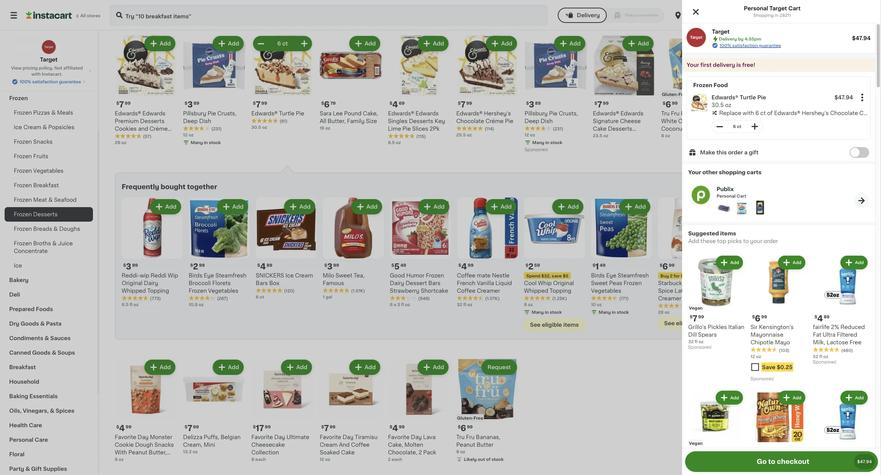 Task type: vqa. For each thing, say whether or not it's contained in the screenshot.


Task type: locate. For each thing, give the bounding box(es) containing it.
hershey's inside the edwards® hershey's chocolate créme pie
[[484, 111, 511, 116]]

6.5 for 3
[[122, 303, 129, 307]]

original down reddi-
[[122, 281, 143, 286]]

frozen left pizzas
[[14, 110, 32, 116]]

oz inside button
[[597, 9, 602, 14]]

dairy down pumpkin
[[704, 289, 719, 294]]

$ 4 99 up cookie
[[116, 425, 132, 433]]

$ 2 59
[[526, 263, 540, 271]]

1 vertical spatial delivery by 4:55pm
[[720, 37, 762, 41]]

eligible up mayonnaise
[[744, 321, 764, 327]]

$5
[[563, 274, 569, 279]]

dairy down produce
[[9, 38, 24, 43]]

1 edwards from the left
[[143, 111, 166, 116]]

3 day from the left
[[343, 435, 354, 441]]

fl inside grillo's pickles italian dill spears 32 fl oz
[[695, 340, 698, 344]]

edwards inside edwards® edwards premium desserts cookies and crème pie
[[143, 111, 166, 116]]

4 for snickers
[[260, 263, 266, 271]]

likely
[[464, 458, 477, 462]]

eligible for (17)
[[677, 321, 697, 327]]

2 horizontal spatial $ 4 99
[[459, 263, 474, 271]]

0 vertical spatial 30.5
[[712, 103, 724, 108]]

edwards inside the edwards® edwards signature cheese cake desserts original whipped cheesecake
[[826, 111, 849, 116]]

edwards® edwards premium desserts cookies and crème pie
[[115, 111, 168, 139]]

& right ben
[[742, 111, 747, 116]]

butter
[[477, 443, 494, 448]]

$ inside $ 5 99
[[794, 264, 797, 268]]

cake,
[[363, 111, 378, 116], [388, 443, 403, 448]]

chocolate down $7.99 element
[[831, 110, 859, 116]]

2 horizontal spatial original
[[839, 126, 860, 132]]

personal down publix
[[717, 194, 736, 199]]

cream
[[23, 125, 41, 130], [295, 273, 313, 279], [320, 443, 338, 448]]

edwards® turtle pie 30.5 oz
[[712, 95, 767, 108]]

fl down french
[[464, 303, 467, 307]]

target inside the personal target cart shopping in 28211
[[770, 6, 788, 11]]

fl for fairlife 2% reduced fat ultra filtered milk, lactose free
[[820, 355, 823, 359]]

36
[[115, 16, 121, 21]]

make
[[701, 150, 716, 155]]

see eligible items for (1.25k)
[[531, 323, 579, 328]]

target
[[770, 6, 788, 11], [713, 29, 730, 34], [40, 57, 58, 62]]

7 up premium
[[119, 101, 124, 109]]

ice for ice cream & popsicles
[[14, 125, 22, 130]]

2 bars from the left
[[429, 281, 441, 286]]

goods
[[21, 322, 39, 327], [32, 351, 51, 356]]

dairy & eggs
[[9, 38, 45, 43]]

1 horizontal spatial see eligible items
[[665, 321, 714, 327]]

your
[[751, 239, 763, 244]]

bars up shortcake
[[429, 281, 441, 286]]

2 $11 from the left
[[749, 274, 755, 279]]

(690)
[[143, 10, 155, 15], [759, 10, 770, 15]]

edwards® edwards singles desserts key lime pie slices 2pk
[[388, 111, 446, 132]]

$ 4 89 for 2
[[258, 263, 273, 271]]

0 horizontal spatial order
[[729, 150, 744, 155]]

day for 17
[[275, 435, 285, 441]]

vegetables inside birds eye steamfresh sweet peas frozen vegetables
[[592, 289, 622, 294]]

& inside ice cream & popsicles link
[[43, 125, 47, 130]]

None field
[[857, 92, 869, 104]]

frozen down frozen snacks at the top left of the page
[[14, 154, 32, 159]]

& inside frozen breads & doughs link
[[54, 227, 58, 232]]

sweet left peas
[[592, 281, 608, 286]]

dough up baked®
[[768, 111, 786, 116]]

& inside the party & gift supplies link
[[25, 467, 30, 473]]

chocolate inside favorite day monster cookie dough snacks with peanut butter, rolled oats, chocolate chips, and bright rainbow c
[[149, 458, 177, 464]]

whipped left berry
[[593, 134, 618, 139]]

38 for (2.91k)
[[662, 16, 668, 21]]

99 right 17
[[265, 426, 271, 430]]

1 for from the left
[[674, 274, 680, 279]]

oz inside tru fru pineapple in white chocolate & coconut 8 oz
[[666, 134, 671, 138]]

0 vertical spatial seafood
[[30, 67, 54, 72]]

day for 4
[[411, 435, 422, 441]]

buy for starbucks pumpkin spice latte non-dairy creamer
[[661, 274, 670, 279]]

0 horizontal spatial satisfaction
[[32, 80, 58, 84]]

increment quantity of edwards® turtle pie image
[[751, 122, 760, 131]]

birds inside birds eye steamfresh sweet peas frozen vegetables
[[592, 273, 605, 279]]

2 favorite from the left
[[252, 435, 273, 441]]

gluten- for tru fru pineapple in white chocolate & coconut
[[663, 93, 679, 97]]

1 birds from the left
[[189, 273, 203, 279]]

personal care
[[9, 438, 48, 443]]

with
[[115, 451, 127, 456]]

0 vertical spatial guarantee
[[760, 43, 782, 48]]

0 horizontal spatial for
[[674, 274, 680, 279]]

0 horizontal spatial (231)
[[212, 127, 222, 131]]

oz inside delizza puffs, belgian cream, mini 13.2 oz
[[193, 450, 198, 455]]

and up soaked
[[339, 443, 350, 448]]

2 horizontal spatial target
[[770, 6, 788, 11]]

2 buy 2 for $11 from the left
[[728, 274, 755, 279]]

day inside favorite day ultimate cheesecake collection 8 each
[[275, 435, 285, 441]]

edwards up the crème
[[143, 111, 166, 116]]

items up mayonnaise
[[765, 321, 781, 327]]

peanut inside favorite day monster cookie dough snacks with peanut butter, rolled oats, chocolate chips, and bright rainbow c
[[129, 451, 148, 456]]

6 ct for increment quantity of edwards® turtle pie icon
[[734, 125, 742, 129]]

7 for edwards® turtle pie
[[256, 101, 261, 109]]

signature
[[593, 119, 619, 124], [799, 119, 824, 124]]

personal for personal target cart shopping in 28211
[[745, 6, 769, 11]]

0 horizontal spatial butter,
[[149, 451, 167, 456]]

0 horizontal spatial cheesecake
[[252, 443, 285, 448]]

1 vertical spatial to
[[769, 459, 776, 466]]

vegetables for 1
[[592, 289, 622, 294]]

1 vertical spatial meat
[[33, 198, 47, 203]]

see for ★★★★★
[[732, 321, 742, 327]]

0 horizontal spatial $ 3 89
[[185, 101, 199, 109]]

dairy & eggs link
[[5, 33, 93, 47]]

$11
[[681, 274, 688, 279], [749, 274, 755, 279]]

cart inside the personal target cart shopping in 28211
[[789, 6, 801, 11]]

butter, inside favorite day monster cookie dough snacks with peanut butter, rolled oats, chocolate chips, and bright rainbow c
[[149, 451, 167, 456]]

ice up frozen snacks at the top left of the page
[[14, 125, 22, 130]]

0 vertical spatial butter,
[[328, 119, 346, 124]]

1 vertical spatial $ 4 89
[[815, 315, 830, 323]]

2 28 from the left
[[726, 311, 731, 315]]

$ 3 99 for reddi-
[[123, 263, 138, 271]]

liquid inside coffee mate nestle french vanilla liquid coffee creamer
[[496, 281, 512, 286]]

meat down the frozen breakfast
[[33, 198, 47, 203]]

12 inside favorite day tiramisu cream and coffee soaked cake 12 oz
[[320, 458, 324, 462]]

28 oz down caramel
[[726, 311, 737, 315]]

cart inside publix personal cart
[[737, 194, 747, 199]]

cool
[[524, 281, 537, 286]]

1 steamfresh from the left
[[216, 273, 247, 279]]

for for pumpkin
[[674, 274, 680, 279]]

1 vertical spatial 1
[[323, 296, 325, 300]]

desserts up berry
[[609, 126, 633, 132]]

1 horizontal spatial for
[[741, 274, 748, 279]]

breakfast up household
[[9, 365, 36, 371]]

edwards® for edwards® edwards singles desserts key lime pie slices 2pk
[[388, 111, 415, 116]]

1 vertical spatial gluten-free
[[458, 417, 484, 421]]

chocolate down the pineapple at top right
[[679, 119, 707, 124]]

28 down spice on the bottom right of the page
[[659, 311, 664, 315]]

peas
[[610, 281, 623, 286]]

8 down collection
[[252, 458, 254, 462]]

buy up spice on the bottom right of the page
[[661, 274, 670, 279]]

edwards® inside the edwards® hershey's chocolate créme pie
[[457, 111, 483, 116]]

2 vertical spatial free
[[474, 417, 484, 421]]

snacks down monster
[[155, 443, 174, 448]]

0 vertical spatial vegan
[[690, 307, 703, 311]]

tru inside tru fru bananas, peanut butter 8 oz
[[457, 435, 465, 441]]

snickers
[[256, 273, 284, 279]]

eye for 1
[[607, 273, 617, 279]]

sweet inside birds eye steamfresh sweet peas frozen vegetables
[[592, 281, 608, 286]]

vegetables down florets
[[208, 289, 239, 294]]

28 oz down spice on the bottom right of the page
[[659, 311, 670, 315]]

38
[[183, 16, 189, 21], [662, 16, 668, 21]]

tru for butter
[[457, 435, 465, 441]]

eligible up dill
[[677, 321, 697, 327]]

meat & seafood
[[9, 67, 54, 72]]

1 horizontal spatial 30.5
[[712, 103, 724, 108]]

1 day from the left
[[138, 435, 149, 441]]

signature inside edwards® edwards signature cheese cake desserts whipped berry cheesecake
[[593, 119, 619, 124]]

nestle
[[492, 273, 510, 279]]

30.5 down edwards® turtle pie
[[252, 126, 261, 130]]

buy 2 for $11
[[661, 274, 688, 279], [728, 274, 755, 279]]

0 vertical spatial goods
[[21, 322, 39, 327]]

dairy down good
[[390, 281, 405, 286]]

dill
[[689, 333, 697, 338]]

coffee down the tiramisu
[[351, 443, 370, 448]]

1 horizontal spatial cream
[[295, 273, 313, 279]]

edwards inside edwards® edwards signature cheese cake desserts whipped berry cheesecake
[[621, 111, 644, 116]]

gluten-
[[663, 93, 679, 97], [458, 417, 474, 421]]

0 horizontal spatial 6 ct
[[256, 296, 264, 300]]

1 starbucks from the left
[[659, 281, 686, 286]]

ice for ice
[[14, 263, 22, 269]]

with inside product group
[[743, 110, 755, 116]]

edwards for edwards® edwards singles desserts key lime pie slices 2pk
[[416, 111, 439, 116]]

$ 4 99 inside item carousel region
[[459, 263, 474, 271]]

broths
[[33, 241, 51, 247]]

0 horizontal spatial pillsbury pie crusts, deep dish
[[183, 111, 237, 124]]

0 vertical spatial gluten-free
[[663, 93, 689, 97]]

0 horizontal spatial pillsbury
[[183, 111, 206, 116]]

0 vertical spatial your
[[687, 62, 700, 68]]

1 cheese from the left
[[621, 119, 641, 124]]

edwards® for edwards® turtle pie 30.5 oz
[[712, 95, 739, 100]]

1 vertical spatial 32
[[689, 340, 694, 344]]

0 vertical spatial satisfaction
[[733, 43, 759, 48]]

save $0.25
[[763, 365, 793, 370]]

0 vertical spatial cake,
[[363, 111, 378, 116]]

$47.94
[[853, 36, 872, 41], [835, 95, 854, 100], [858, 460, 873, 465]]

None search field
[[110, 5, 548, 26]]

$ 7 99 for edwards® edwards signature cheese cake desserts whipped berry cheesecake
[[595, 101, 609, 109]]

0 horizontal spatial gluten-
[[458, 417, 474, 421]]

oz inside the "edwards® turtle pie 30.5 oz"
[[726, 103, 732, 108]]

1 horizontal spatial deep
[[525, 119, 540, 124]]

your other shopping carts
[[689, 170, 762, 175]]

guarantee inside button
[[59, 80, 81, 84]]

reddi-wip reddi wip original dairy whipped topping
[[122, 273, 178, 294]]

1 horizontal spatial 6 ct
[[278, 41, 288, 47]]

topping inside 'reddi-wip reddi wip original dairy whipped topping'
[[147, 289, 169, 294]]

order
[[729, 150, 744, 155], [764, 239, 779, 244]]

2 for from the left
[[741, 274, 748, 279]]

for up latte
[[674, 274, 680, 279]]

1 vertical spatial fru
[[466, 435, 475, 441]]

fru inside tru fru bananas, peanut butter 8 oz
[[466, 435, 475, 441]]

personal for personal care
[[9, 438, 33, 443]]

0 vertical spatial target
[[770, 6, 788, 11]]

(61)
[[280, 120, 288, 124]]

day up molten
[[411, 435, 422, 441]]

1 horizontal spatial birds
[[592, 273, 605, 279]]

eye up peas
[[607, 273, 617, 279]]

personal inside publix personal cart
[[717, 194, 736, 199]]

10.8 oz
[[189, 303, 204, 307]]

4 favorite from the left
[[388, 435, 410, 441]]

target up 28211
[[770, 6, 788, 11]]

see eligible items for ★★★★★
[[732, 321, 781, 327]]

0 horizontal spatial 30.5
[[252, 126, 261, 130]]

0 vertical spatial 100%
[[720, 43, 732, 48]]

cake up 23.5 oz
[[593, 126, 607, 132]]

gluten-free for tru fru bananas, peanut butter
[[458, 417, 484, 421]]

1 liquid from the left
[[496, 281, 512, 286]]

1 horizontal spatial 28
[[726, 311, 731, 315]]

boar's head white american cheese image
[[754, 201, 768, 215]]

2 each from the left
[[392, 458, 403, 462]]

1 (690) from the left
[[143, 10, 155, 15]]

4 for favorite
[[119, 425, 125, 433]]

edwards® for edwards® edwards premium desserts cookies and crème pie
[[115, 111, 141, 116]]

sponsored badge image inside product group
[[593, 15, 617, 20]]

fru up white at right
[[672, 111, 680, 116]]

2 steamfresh from the left
[[618, 273, 649, 279]]

2 birds from the left
[[592, 273, 605, 279]]

tru up the likely
[[457, 435, 465, 441]]

chocolate
[[831, 110, 859, 116], [457, 119, 485, 124], [679, 119, 707, 124], [149, 458, 177, 464]]

1 horizontal spatial topping
[[550, 289, 572, 294]]

vegan inside button
[[690, 442, 703, 446]]

1 crusts, from the left
[[218, 111, 237, 116]]

$ 7 99 up premium
[[116, 101, 131, 109]]

go to cart image
[[858, 196, 867, 206]]

4 for fairlife
[[818, 315, 824, 323]]

each down collection
[[256, 458, 266, 462]]

section
[[115, 173, 865, 341]]

day left monster
[[138, 435, 149, 441]]

1 vertical spatial $47.94
[[835, 95, 854, 100]]

condiments & sauces
[[9, 336, 71, 342]]

2 38 oz from the left
[[662, 16, 674, 21]]

1 buy from the left
[[661, 274, 670, 279]]

1 horizontal spatial target
[[713, 29, 730, 34]]

by right 28211
[[794, 12, 802, 18]]

1 horizontal spatial eye
[[607, 273, 617, 279]]

0 vertical spatial decrement quantity of edwards® turtle pie image
[[256, 39, 266, 48]]

original inside the edwards® edwards signature cheese cake desserts original whipped cheesecake
[[839, 126, 860, 132]]

1 topping from the left
[[147, 289, 169, 294]]

frozen down frozen meat & seafood
[[14, 212, 32, 218]]

gluten- up white at right
[[663, 93, 679, 97]]

1 horizontal spatial 32
[[689, 340, 694, 344]]

frozen for frozen snacks
[[14, 139, 32, 145]]

edwards® edwards signature cheese cake desserts original whipped cheesecake button
[[799, 35, 861, 139]]

creamer inside coffee mate nestle french vanilla liquid coffee creamer
[[477, 289, 501, 294]]

1 horizontal spatial of
[[768, 110, 774, 116]]

2 49 from the left
[[600, 264, 606, 268]]

liquid inside starbucks liquid coffee creamer caramel flavored creamer
[[754, 281, 771, 286]]

1 favorite from the left
[[115, 435, 136, 441]]

1 horizontal spatial personal
[[717, 194, 736, 199]]

publix
[[717, 187, 734, 192]]

buy up caramel
[[728, 274, 737, 279]]

sponsored badge image
[[593, 15, 617, 20], [662, 22, 685, 27], [730, 22, 753, 27], [525, 148, 548, 153], [689, 346, 712, 350], [814, 361, 837, 365], [751, 378, 774, 382]]

$ 7 99 for grillo's pickles italian dill spears
[[690, 315, 705, 323]]

gift
[[31, 467, 42, 473]]

buy for starbucks liquid coffee creamer caramel flavored creamer
[[728, 274, 737, 279]]

1 38 oz from the left
[[183, 16, 195, 21]]

1 horizontal spatial crusts,
[[559, 111, 579, 116]]

& left spices
[[50, 409, 54, 414]]

cake, for 4
[[388, 443, 403, 448]]

2 liquid from the left
[[754, 281, 771, 286]]

premium
[[115, 119, 139, 124]]

birds for 1
[[592, 273, 605, 279]]

see for (17)
[[665, 321, 675, 327]]

deep
[[183, 119, 198, 124], [525, 119, 540, 124]]

0 vertical spatial by
[[794, 12, 802, 18]]

2 (231) from the left
[[553, 127, 564, 131]]

2 dish from the left
[[541, 119, 553, 124]]

hershey's down $7.99 element
[[803, 110, 830, 116]]

2 edwards from the left
[[416, 111, 439, 116]]

100% satisfaction guarantee button
[[12, 77, 86, 85]]

99 up edwards® edwards signature cheese cake desserts whipped berry cheesecake
[[603, 101, 609, 106]]

desserts up the crème
[[140, 119, 165, 124]]

32 fl oz
[[457, 303, 473, 307]]

1 each from the left
[[256, 458, 266, 462]]

desserts
[[140, 119, 165, 124], [409, 119, 434, 124], [609, 126, 633, 132], [814, 126, 838, 132], [33, 212, 58, 218]]

vanilla
[[477, 281, 495, 286]]

2 vertical spatial snacks
[[155, 443, 174, 448]]

vegetables down peas
[[592, 289, 622, 294]]

snacks & candy
[[9, 81, 55, 87]]

frozen inside frozen broths & juice concentrate
[[14, 241, 32, 247]]

2 vegan from the top
[[690, 442, 703, 446]]

frozen for frozen pizzas & meals
[[14, 110, 32, 116]]

★★★★★
[[115, 9, 142, 15], [115, 9, 142, 15], [183, 9, 210, 15], [183, 9, 210, 15], [525, 9, 552, 15], [525, 9, 552, 15], [662, 9, 689, 15], [662, 9, 689, 15], [730, 9, 757, 15], [730, 9, 757, 15], [252, 118, 278, 124], [252, 118, 278, 124], [457, 126, 484, 131], [457, 126, 484, 131], [183, 126, 210, 131], [183, 126, 210, 131], [525, 126, 552, 131], [525, 126, 552, 131], [115, 134, 142, 139], [115, 134, 142, 139], [388, 134, 415, 139], [388, 134, 415, 139], [256, 288, 283, 294], [256, 288, 283, 294], [323, 288, 350, 294], [323, 288, 350, 294], [122, 296, 149, 301], [122, 296, 149, 301], [189, 296, 216, 301], [189, 296, 216, 301], [390, 296, 417, 301], [390, 296, 417, 301], [457, 296, 484, 301], [457, 296, 484, 301], [524, 296, 551, 301], [524, 296, 551, 301], [592, 296, 618, 301], [592, 296, 618, 301], [659, 304, 686, 309], [659, 304, 686, 309], [726, 304, 753, 309], [726, 304, 753, 309], [751, 348, 778, 353], [751, 348, 778, 353], [814, 348, 841, 353], [814, 348, 841, 353]]

whipped inside the edwards® edwards signature cheese cake desserts original whipped cheesecake
[[799, 134, 823, 139]]

49 up birds eye steamfresh sweet peas frozen vegetables
[[600, 264, 606, 268]]

whipped down cool
[[524, 289, 549, 294]]

spend
[[527, 274, 541, 279]]

signature inside the edwards® edwards signature cheese cake desserts original whipped cheesecake
[[799, 119, 824, 124]]

sir kensington's mayonnaise chipotle mayo
[[751, 325, 794, 346]]

0 horizontal spatial créme
[[486, 119, 504, 124]]

dry goods & pasta link
[[5, 317, 93, 332]]

2 starbucks from the left
[[726, 281, 753, 286]]

1 vertical spatial dough
[[135, 443, 153, 448]]

99 up the 'broccoli'
[[199, 264, 205, 268]]

your left first
[[687, 62, 700, 68]]

top
[[718, 239, 727, 244]]

favorite inside favorite day monster cookie dough snacks with peanut butter, rolled oats, chocolate chips, and bright rainbow c
[[115, 435, 136, 441]]

1 vertical spatial 8 oz
[[524, 303, 533, 307]]

7 up soaked
[[324, 425, 329, 433]]

0 horizontal spatial 49
[[401, 264, 407, 268]]

1 bars from the left
[[256, 281, 268, 286]]

1 vertical spatial gluten-
[[458, 417, 474, 421]]

goods for dry
[[21, 322, 39, 327]]

3 edwards from the left
[[621, 111, 644, 116]]

cake, up size
[[363, 111, 378, 116]]

12 oz
[[183, 133, 194, 138], [525, 133, 536, 138], [751, 355, 762, 359]]

$ inside $ 5 49
[[392, 264, 395, 268]]

100% inside 100% satisfaction guarantee button
[[20, 80, 31, 84]]

frozen up shortcake
[[426, 273, 444, 279]]

créme inside product group
[[860, 110, 878, 116]]

1 buy 2 for $11 from the left
[[661, 274, 688, 279]]

see eligible items button up mayonnaise
[[726, 318, 787, 331]]

whipped down replace with 6 ct of edwards® hershey's chocolate créme p
[[799, 134, 823, 139]]

with inside view pricing policy. not affiliated with instacart.
[[31, 72, 41, 76]]

2 horizontal spatial see eligible items button
[[726, 318, 787, 331]]

birds for 2
[[189, 273, 203, 279]]

& right breads
[[54, 227, 58, 232]]

frozen for frozen broths & juice concentrate
[[14, 241, 32, 247]]

1 horizontal spatial 12 oz
[[525, 133, 536, 138]]

2 chunks from the top
[[730, 126, 750, 132]]

1 horizontal spatial cart
[[789, 6, 801, 11]]

dry goods & pasta
[[9, 322, 62, 327]]

snacks inside favorite day monster cookie dough snacks with peanut butter, rolled oats, chocolate chips, and bright rainbow c
[[155, 443, 174, 448]]

4 left 69
[[393, 101, 398, 109]]

4 edwards from the left
[[826, 111, 849, 116]]

1 28 from the left
[[659, 311, 664, 315]]

49
[[401, 264, 407, 268], [600, 264, 606, 268]]

product group containing 1
[[592, 198, 653, 318]]

1 horizontal spatial $ 3 99
[[325, 263, 339, 271]]

1 vegan from the top
[[690, 307, 703, 311]]

1
[[596, 263, 599, 271], [323, 296, 325, 300]]

gift
[[750, 150, 759, 155]]

0 horizontal spatial see eligible items
[[531, 323, 579, 328]]

6.5 inside item carousel region
[[122, 303, 129, 307]]

2 topping from the left
[[550, 289, 572, 294]]

seafood
[[30, 67, 54, 72], [54, 198, 77, 203]]

8 inside 8 oz button
[[593, 9, 596, 14]]

edwards® for edwards® edwards signature cheese cake desserts original whipped cheesecake
[[799, 111, 825, 116]]

of up baked®
[[768, 110, 774, 116]]

1 $11 from the left
[[681, 274, 688, 279]]

0 horizontal spatial by
[[739, 37, 744, 41]]

baron
[[806, 273, 827, 279]]

4 day from the left
[[411, 435, 422, 441]]

product group
[[688, 91, 882, 136]]

99 up red
[[803, 264, 809, 268]]

save $0.25 button
[[751, 362, 808, 375]]

edwards® up singles
[[388, 111, 415, 116]]

2 horizontal spatial cake
[[799, 126, 812, 132]]

4:55pm right 28211
[[803, 12, 826, 18]]

2 $ 3 99 from the left
[[325, 263, 339, 271]]

tru inside tru fru pineapple in white chocolate & coconut 8 oz
[[662, 111, 670, 116]]

1 horizontal spatial (231)
[[553, 127, 564, 131]]

ice inside snickers ice cream bars box
[[286, 273, 294, 279]]

0 horizontal spatial cream
[[23, 125, 41, 130]]

snacks
[[9, 81, 29, 87], [33, 139, 53, 145], [155, 443, 174, 448]]

3 favorite from the left
[[320, 435, 342, 441]]

0 horizontal spatial guarantee
[[59, 80, 81, 84]]

1 gal
[[323, 296, 333, 300]]

6 left 79 on the top left of page
[[324, 101, 330, 109]]

2 buy from the left
[[728, 274, 737, 279]]

coffee inside starbucks liquid coffee creamer caramel flavored creamer
[[726, 289, 744, 294]]

1 38 from the left
[[183, 16, 189, 21]]

2 horizontal spatial 6 ct
[[734, 125, 742, 129]]

target link
[[40, 40, 58, 64]]

key
[[435, 119, 446, 124]]

edwards® down the 'food'
[[712, 95, 739, 100]]

canned
[[9, 351, 31, 356]]

49 inside $ 1 49
[[600, 264, 606, 268]]

1 horizontal spatial liquid
[[754, 281, 771, 286]]

99 down "picks"
[[736, 264, 742, 268]]

items
[[721, 231, 737, 237], [698, 321, 714, 327], [765, 321, 781, 327], [564, 323, 579, 328]]

0 horizontal spatial topping
[[147, 289, 169, 294]]

many inside product group
[[599, 311, 611, 315]]

decrement quantity of edwards® turtle pie image inside product group
[[716, 122, 725, 131]]

see eligible items button for ★★★★★
[[726, 318, 787, 331]]

road
[[731, 12, 747, 18]]

frozen for frozen food
[[694, 83, 713, 88]]

1 horizontal spatial see eligible items button
[[659, 318, 720, 331]]

$ 7 99 for edwards® edwards premium desserts cookies and crème pie
[[116, 101, 131, 109]]

0 vertical spatial dough
[[768, 111, 786, 116]]

$32,
[[542, 274, 551, 279]]

frozen for frozen desserts
[[14, 212, 32, 218]]

2 eye from the left
[[607, 273, 617, 279]]

collection
[[252, 451, 279, 456]]

$ 7 99 up the grillo's
[[690, 315, 705, 323]]

4 for coffee
[[462, 263, 467, 271]]

2 day from the left
[[275, 435, 285, 441]]

each inside favorite day ultimate cheesecake collection 8 each
[[256, 458, 266, 462]]

cart up mission carb balance soft taco flour tortillas image
[[737, 194, 747, 199]]

2 vertical spatial cheesecake
[[252, 443, 285, 448]]

stock inside product group
[[617, 311, 629, 315]]

product group containing 17
[[252, 359, 314, 463]]

1 $ 3 99 from the left
[[123, 263, 138, 271]]

cake inside the edwards® edwards signature cheese cake desserts original whipped cheesecake
[[799, 126, 812, 132]]

0 horizontal spatial 100%
[[20, 80, 31, 84]]

box
[[269, 281, 280, 286]]

1 horizontal spatial pillsbury
[[525, 111, 548, 116]]

cheesecake for whipped
[[593, 142, 627, 147]]

pepperoni
[[793, 296, 821, 302]]

snacks down 'view'
[[9, 81, 29, 87]]

shortcake
[[421, 289, 449, 294]]

baking essentials link
[[5, 390, 93, 404]]

tru for white
[[662, 111, 670, 116]]

cake inside favorite day tiramisu cream and coffee soaked cake 12 oz
[[341, 451, 355, 456]]

1 vertical spatial turtle
[[279, 111, 295, 116]]

starbucks pumpkin spice latte non-dairy creamer
[[659, 281, 719, 302]]

decrement quantity of edwards® turtle pie image
[[256, 39, 266, 48], [716, 122, 725, 131]]

fru
[[672, 111, 680, 116], [466, 435, 475, 441]]

steamfresh inside birds eye steamfresh broccoli florets frozen vegetables
[[216, 273, 247, 279]]

oils,
[[9, 409, 22, 414]]

2 38 from the left
[[662, 16, 668, 21]]

1 horizontal spatial 38
[[662, 16, 668, 21]]

cheese inside edwards® edwards signature cheese cake desserts whipped berry cheesecake
[[621, 119, 641, 124]]

cheesecake inside favorite day ultimate cheesecake collection 8 each
[[252, 443, 285, 448]]

see
[[665, 321, 675, 327], [732, 321, 742, 327], [531, 323, 541, 328]]

2 up the 'broccoli'
[[193, 263, 198, 271]]

edwards for edwards® edwards premium desserts cookies and crème pie
[[143, 111, 166, 116]]

mayo
[[776, 340, 791, 346]]

1 signature from the left
[[593, 119, 619, 124]]

whipped inside cool whip original whipped topping
[[524, 289, 549, 294]]

frozen desserts
[[14, 212, 58, 218]]

bars inside good humor frozen dairy dessert bars strawberry shortcake
[[429, 281, 441, 286]]

product group
[[593, 0, 656, 21], [662, 0, 724, 29], [730, 0, 792, 29], [115, 35, 177, 146], [183, 35, 245, 148], [252, 35, 314, 131], [320, 35, 382, 131], [388, 35, 451, 146], [457, 35, 519, 138], [525, 35, 587, 155], [593, 35, 656, 147], [662, 35, 724, 139], [730, 35, 792, 146], [799, 35, 861, 139], [122, 198, 183, 308], [189, 198, 250, 308], [256, 198, 317, 301], [323, 198, 384, 301], [390, 198, 451, 308], [457, 198, 518, 308], [524, 198, 585, 332], [592, 198, 653, 318], [659, 198, 720, 331], [726, 198, 787, 331], [689, 255, 745, 352], [751, 255, 808, 384], [814, 255, 870, 367], [115, 359, 177, 476], [183, 359, 245, 456], [252, 359, 314, 463], [320, 359, 382, 463], [388, 359, 451, 463], [457, 359, 519, 465], [689, 390, 745, 476], [751, 390, 808, 476], [814, 390, 870, 476]]

cheese for original
[[826, 119, 846, 124]]

lava
[[424, 435, 436, 441]]

cream up frozen snacks at the top left of the page
[[23, 125, 41, 130]]

2 pillsbury from the left
[[525, 111, 548, 116]]

cream,
[[183, 443, 203, 448]]

1 horizontal spatial peanut
[[457, 443, 476, 448]]

blueberries image
[[717, 201, 731, 215]]

0 horizontal spatial free
[[474, 417, 484, 421]]

$ 3 99 up reddi-
[[123, 263, 138, 271]]

$ 7 99 up delizza
[[185, 425, 199, 433]]

0 vertical spatial 4:55pm
[[803, 12, 826, 18]]

cheesecake down $7.99 element
[[824, 134, 858, 139]]

(57)
[[143, 135, 152, 139]]

& down the pineapple at top right
[[708, 119, 712, 124]]

frozen for frozen meat & seafood
[[14, 198, 32, 203]]

eligible for (1.25k)
[[542, 323, 563, 328]]

6 x 3 fl oz
[[390, 303, 410, 307]]

frozen snacks link
[[5, 135, 93, 149]]

0 horizontal spatial original
[[122, 281, 143, 286]]

1 vertical spatial ice
[[14, 263, 22, 269]]

frozen for frozen
[[9, 96, 28, 101]]

fl for coffee mate nestle french vanilla liquid coffee creamer
[[464, 303, 467, 307]]

0 horizontal spatial all
[[80, 14, 86, 18]]

0 vertical spatial free
[[679, 93, 689, 97]]

gluten- for tru fru bananas, peanut butter
[[458, 417, 474, 421]]

cheesecake inside the edwards® edwards signature cheese cake desserts original whipped cheesecake
[[824, 134, 858, 139]]

eye inside birds eye steamfresh sweet peas frozen vegetables
[[607, 273, 617, 279]]

1 horizontal spatial vegetables
[[208, 289, 239, 294]]

0 vertical spatial care
[[29, 424, 42, 429]]

items for cool whip original whipped topping
[[564, 323, 579, 328]]

all stores
[[80, 14, 101, 18]]

4 for edwards®
[[393, 101, 398, 109]]

2 28 oz from the left
[[726, 311, 737, 315]]

meat
[[9, 67, 23, 72], [33, 198, 47, 203]]

6 ct inside product group
[[734, 125, 742, 129]]

1 horizontal spatial to
[[769, 459, 776, 466]]

2 signature from the left
[[799, 119, 824, 124]]

89 inside item carousel region
[[267, 264, 273, 268]]

1 horizontal spatial buy 2 for $11
[[728, 274, 755, 279]]

all left stores
[[80, 14, 86, 18]]

favorite up cookie
[[115, 435, 136, 441]]

$11 up starbucks liquid coffee creamer caramel flavored creamer
[[749, 274, 755, 279]]

satisfaction down instacart. on the top left of the page
[[32, 80, 58, 84]]

with down "meat & seafood"
[[31, 72, 41, 76]]

& inside the snacks & candy link
[[31, 81, 35, 87]]

day for 7
[[343, 435, 354, 441]]

breakfast up frozen meat & seafood
[[33, 183, 59, 188]]

frozen down snacks & candy
[[9, 96, 28, 101]]

0 vertical spatial and
[[339, 443, 350, 448]]

day left ultimate
[[275, 435, 285, 441]]

oz inside grillo's pickles italian dill spears 32 fl oz
[[699, 340, 704, 344]]

1 eye from the left
[[204, 273, 214, 279]]

vegetables for 2
[[208, 289, 239, 294]]

chocolate inside the edwards® hershey's chocolate créme pie
[[457, 119, 485, 124]]

chocolate up 'bright'
[[149, 458, 177, 464]]

1 28 oz from the left
[[659, 311, 670, 315]]

0 horizontal spatial bars
[[256, 281, 268, 286]]

see eligible items button for (1.25k)
[[524, 319, 585, 332]]

1 49 from the left
[[401, 264, 407, 268]]

personal
[[745, 6, 769, 11], [717, 194, 736, 199], [9, 438, 33, 443]]

cream up soaked
[[320, 443, 338, 448]]

1 $ 3 89 from the left
[[185, 101, 199, 109]]

0 horizontal spatial cake,
[[363, 111, 378, 116]]

7 for edwards® edwards signature cheese cake desserts whipped berry cheesecake
[[598, 101, 603, 109]]

& left gift
[[25, 467, 30, 473]]

dairy inside starbucks pumpkin spice latte non-dairy creamer
[[704, 289, 719, 294]]

desserts inside edwards® edwards singles desserts key lime pie slices 2pk
[[409, 119, 434, 124]]

service type group
[[558, 8, 665, 23]]

0 horizontal spatial starbucks
[[659, 281, 686, 286]]

1 horizontal spatial signature
[[799, 119, 824, 124]]

2 cheese from the left
[[826, 119, 846, 124]]

cake, inside "sara lee pound cake, all butter, family size 16 oz"
[[363, 111, 378, 116]]

pineapple
[[682, 111, 708, 116]]

1 horizontal spatial 49
[[600, 264, 606, 268]]

cheesecake down 23.5 oz
[[593, 142, 627, 147]]

canned goods & soups link
[[5, 346, 93, 361]]

& inside the $ 5 ben & jerry's dough chunks half baked® chunks
[[742, 111, 747, 116]]

1 pillsbury pie crusts, deep dish from the left
[[183, 111, 237, 124]]

frozen inside birds eye steamfresh broccoli florets frozen vegetables
[[189, 289, 207, 294]]

gluten-free for tru fru pineapple in white chocolate & coconut
[[663, 93, 689, 97]]



Task type: describe. For each thing, give the bounding box(es) containing it.
to inside the suggested items add these top picks to your order
[[744, 239, 750, 244]]

order inside the suggested items add these top picks to your order
[[764, 239, 779, 244]]

$ inside $ 2 59
[[526, 264, 529, 268]]

8 inside tru fru pineapple in white chocolate & coconut 8 oz
[[662, 134, 665, 138]]

99 up the grillo's
[[699, 315, 705, 320]]

cart for personal
[[737, 194, 747, 199]]

lactose
[[827, 340, 849, 346]]

99 up soaked
[[330, 426, 336, 430]]

food
[[714, 83, 729, 88]]

creamer down caramel
[[726, 304, 749, 309]]

slices
[[413, 126, 429, 132]]

picks
[[728, 239, 743, 244]]

& inside tru fru pineapple in white chocolate & coconut 8 oz
[[708, 119, 712, 124]]

$ inside $ 17 99
[[253, 426, 256, 430]]

6 up spice on the bottom right of the page
[[663, 263, 669, 271]]

99 inside $ 17 99
[[265, 426, 271, 430]]

cream inside snickers ice cream bars box
[[295, 273, 313, 279]]

sara
[[320, 111, 332, 116]]

1 dish from the left
[[199, 119, 211, 124]]

bakery link
[[5, 273, 93, 288]]

28 oz for starbucks pumpkin spice latte non-dairy creamer
[[659, 311, 670, 315]]

replace with 6 ct of edwards® hershey's chocolate créme p
[[720, 110, 882, 116]]

100% satisfaction guarantee inside button
[[20, 80, 81, 84]]

$ 7 99 for delizza puffs, belgian cream, mini
[[185, 425, 199, 433]]

steamfresh for 1
[[618, 273, 649, 279]]

6.5 oz
[[388, 141, 401, 145]]

1 (231) from the left
[[212, 127, 222, 131]]

broccoli
[[189, 281, 211, 286]]

ct left increment quantity of edwards® turtle pie image
[[282, 41, 288, 47]]

99 up edwards® turtle pie
[[262, 101, 267, 106]]

0 horizontal spatial 12 oz
[[183, 133, 194, 138]]

edwards for edwards® edwards signature cheese cake desserts whipped berry cheesecake
[[621, 111, 644, 116]]

fru for pineapple
[[672, 111, 680, 116]]

6 down "picks"
[[730, 263, 736, 271]]

1 horizontal spatial meat
[[33, 198, 47, 203]]

0 horizontal spatial vegetables
[[33, 168, 64, 174]]

ct down ben
[[738, 125, 742, 129]]

coffee inside favorite day tiramisu cream and coffee soaked cake 12 oz
[[351, 443, 370, 448]]

view
[[11, 66, 22, 70]]

snacks & candy link
[[5, 77, 93, 91]]

cake for whipped
[[799, 126, 812, 132]]

edwards® for edwards® hershey's chocolate créme pie
[[457, 111, 483, 116]]

frozen for frozen fruits
[[14, 154, 32, 159]]

pie inside edwards® edwards premium desserts cookies and crème pie
[[115, 134, 123, 139]]

0 vertical spatial breakfast
[[33, 183, 59, 188]]

52 fl oz
[[814, 355, 829, 359]]

$ 6 99 up spice on the bottom right of the page
[[660, 263, 675, 271]]

$ 6 99 up tru fru bananas, peanut butter 8 oz
[[458, 425, 473, 433]]

original inside cool whip original whipped topping
[[554, 281, 574, 286]]

99 up delizza
[[193, 426, 199, 430]]

2 down chocolate,
[[388, 458, 391, 462]]

flavored
[[750, 296, 773, 302]]

in inside tru fru pineapple in white chocolate & coconut 8 oz
[[710, 111, 715, 116]]

dough inside the $ 5 ben & jerry's dough chunks half baked® chunks
[[768, 111, 786, 116]]

(171)
[[620, 297, 629, 301]]

pie inside the "edwards® turtle pie 30.5 oz"
[[758, 95, 767, 100]]

$ 7 99 for edwards® turtle pie
[[253, 101, 267, 109]]

cake for berry
[[593, 126, 607, 132]]

$11 for liquid
[[749, 274, 755, 279]]

7 for edwards® hershey's chocolate créme pie
[[461, 101, 466, 109]]

all inside "sara lee pound cake, all butter, family size 16 oz"
[[320, 119, 327, 124]]

8 down the with
[[115, 458, 118, 462]]

6 down the snickers
[[256, 296, 259, 300]]

all inside all stores link
[[80, 14, 86, 18]]

1 vertical spatial 4:55pm
[[745, 37, 762, 41]]

free for tru fru bananas, peanut butter
[[474, 417, 484, 421]]

6 up sir
[[756, 315, 761, 323]]

& inside frozen pizzas & meals link
[[51, 110, 56, 116]]

99 up cookie
[[126, 426, 132, 430]]

ct inside item carousel region
[[260, 296, 264, 300]]

28 oz for starbucks liquid coffee creamer caramel flavored creamer
[[726, 311, 737, 315]]

topping inside cool whip original whipped topping
[[550, 289, 572, 294]]

8 inside favorite day ultimate cheesecake collection 8 each
[[252, 458, 254, 462]]

frozen for frozen vegetables
[[14, 168, 32, 174]]

none field inside product group
[[857, 92, 869, 104]]

1 vertical spatial 30.5
[[252, 126, 261, 130]]

& inside frozen broths & juice concentrate
[[52, 241, 57, 247]]

2 vertical spatial $47.94
[[858, 460, 873, 465]]

2 crusts, from the left
[[559, 111, 579, 116]]

red
[[793, 273, 805, 279]]

10.8
[[189, 303, 198, 307]]

0 horizontal spatial of
[[487, 458, 491, 462]]

edwards® for edwards® edwards signature cheese cake desserts whipped berry cheesecake
[[593, 111, 620, 116]]

frozen desserts link
[[5, 208, 93, 222]]

99 up tru fru bananas, peanut butter 8 oz
[[467, 426, 473, 430]]

turtle for edwards® turtle pie 30.5 oz
[[741, 95, 757, 100]]

1 vertical spatial by
[[739, 37, 744, 41]]

these
[[701, 239, 716, 244]]

99 inside $ 5 99
[[803, 264, 809, 268]]

100% inside 100% satisfaction guarantee link
[[720, 43, 732, 48]]

frozen inside birds eye steamfresh sweet peas frozen vegetables
[[624, 281, 642, 286]]

edwards® up baked®
[[775, 110, 801, 116]]

7 for edwards® edwards premium desserts cookies and crème pie
[[119, 101, 124, 109]]

policy.
[[39, 66, 53, 70]]

$ 4 99 for coffee
[[459, 263, 474, 271]]

favorite for 4
[[388, 435, 410, 441]]

family
[[347, 119, 365, 124]]

$ 6 99 down "picks"
[[727, 263, 742, 271]]

frozen food
[[694, 83, 729, 88]]

1 horizontal spatial delivery
[[720, 37, 738, 41]]

6.5 for 4
[[388, 141, 395, 145]]

2 horizontal spatial delivery
[[768, 12, 793, 18]]

2 deep from the left
[[525, 119, 540, 124]]

decrement quantity of edwards® turtle pie image for increment quantity of edwards® turtle pie image
[[256, 39, 266, 48]]

starbucks for spice
[[659, 281, 686, 286]]

edwards® edwards signature cheese cake desserts original whipped cheesecake
[[799, 111, 860, 139]]

see eligible items for (17)
[[665, 321, 714, 327]]

dairy inside 'reddi-wip reddi wip original dairy whipped topping'
[[144, 281, 158, 286]]

your for your other shopping carts
[[689, 170, 702, 175]]

1 vertical spatial breakfast
[[9, 365, 36, 371]]

save
[[552, 274, 562, 279]]

baking
[[9, 394, 28, 400]]

(1.25k)
[[553, 297, 568, 301]]

increment quantity of edwards® turtle pie image
[[300, 39, 309, 48]]

52
[[814, 355, 819, 359]]

0 horizontal spatial delivery by 4:55pm
[[720, 37, 762, 41]]

request
[[488, 365, 511, 371]]

2%
[[832, 325, 840, 330]]

frozen for frozen breads & doughs
[[14, 227, 32, 232]]

ct up half
[[761, 110, 767, 116]]

bars inside snickers ice cream bars box
[[256, 281, 268, 286]]

frozen vegetables link
[[5, 164, 93, 178]]

dairy inside good humor frozen dairy dessert bars strawberry shortcake
[[390, 281, 405, 286]]

care for personal care
[[35, 438, 48, 443]]

milo
[[323, 273, 334, 279]]

day inside favorite day monster cookie dough snacks with peanut butter, rolled oats, chocolate chips, and bright rainbow c
[[138, 435, 149, 441]]

0 horizontal spatial seafood
[[30, 67, 54, 72]]

humor
[[407, 273, 425, 279]]

edwards® turtle pie image
[[691, 94, 709, 112]]

$ 7 99 for edwards® hershey's chocolate créme pie
[[458, 101, 473, 109]]

cheese for whipped
[[621, 119, 641, 124]]

$ 6 99 up sir
[[753, 315, 768, 323]]

see for (1.25k)
[[531, 323, 541, 328]]

items inside the suggested items add these top picks to your order
[[721, 231, 737, 237]]

$ 5 99
[[794, 263, 809, 271]]

dough inside favorite day monster cookie dough snacks with peanut butter, rolled oats, chocolate chips, and bright rainbow c
[[135, 443, 153, 448]]

2 left pack
[[419, 451, 422, 456]]

0 horizontal spatial target
[[40, 57, 58, 62]]

49 for 1
[[600, 264, 606, 268]]

38 oz for (2.91k)
[[662, 16, 674, 21]]

2 up starbucks liquid coffee creamer caramel flavored creamer
[[738, 274, 740, 279]]

section containing 3
[[115, 173, 865, 341]]

1 horizontal spatial satisfaction
[[733, 43, 759, 48]]

pie inside the edwards® hershey's chocolate créme pie
[[505, 119, 514, 124]]

10
[[592, 303, 596, 307]]

care for health care
[[29, 424, 42, 429]]

28 for starbucks liquid coffee creamer caramel flavored creamer
[[726, 311, 731, 315]]

cart for target
[[789, 6, 801, 11]]

of inside product group
[[768, 110, 774, 116]]

item carousel region
[[122, 195, 865, 337]]

coffee up french
[[457, 273, 476, 279]]

satisfaction inside button
[[32, 80, 58, 84]]

go to cart element
[[855, 193, 870, 209]]

items for starbucks liquid coffee creamer caramel flavored creamer
[[765, 321, 781, 327]]

together
[[187, 184, 217, 191]]

$ inside $ 2 99
[[190, 264, 193, 268]]

$ 3 99 for milo
[[325, 263, 339, 271]]

favorite for 17
[[252, 435, 273, 441]]

2 $ 3 89 from the left
[[527, 101, 541, 109]]

peanut inside tru fru bananas, peanut butter 8 oz
[[457, 443, 476, 448]]

desserts inside the edwards® edwards signature cheese cake desserts original whipped cheesecake
[[814, 126, 838, 132]]

mission carb balance soft taco flour tortillas image
[[736, 201, 749, 215]]

1 pillsbury from the left
[[183, 111, 206, 116]]

items in cart element
[[717, 201, 768, 216]]

many in stock inside product group
[[599, 311, 629, 315]]

pie inside edwards® edwards singles desserts key lime pie slices 2pk
[[403, 126, 411, 132]]

tru fru bananas, peanut butter 8 oz
[[457, 435, 501, 455]]

steamfresh for 2
[[216, 273, 247, 279]]

& inside frozen meat & seafood link
[[48, 198, 53, 203]]

not
[[54, 66, 62, 70]]

8 oz inside item carousel region
[[524, 303, 533, 307]]

7 for favorite day tiramisu cream and coffee soaked cake
[[324, 425, 329, 433]]

spices
[[56, 409, 74, 414]]

8 inside item carousel region
[[524, 303, 527, 307]]

0 vertical spatial cream
[[23, 125, 41, 130]]

23.5
[[593, 134, 603, 138]]

1 inside product group
[[596, 263, 599, 271]]

signature for edwards® edwards signature cheese cake desserts original whipped cheesecake
[[799, 119, 824, 124]]

(103)
[[780, 349, 790, 353]]

in inside product group
[[612, 311, 616, 315]]

(773)
[[150, 297, 161, 301]]

product group containing 8 oz
[[593, 0, 656, 21]]

6 up white at right
[[666, 101, 672, 109]]

edwards® turtle pie button
[[712, 94, 829, 101]]

1 horizontal spatial by
[[794, 12, 802, 18]]

bananas,
[[476, 435, 501, 441]]

produce link
[[5, 18, 93, 33]]

6 up tru fru bananas, peanut butter 8 oz
[[461, 425, 467, 433]]

starbucks for coffee
[[726, 281, 753, 286]]

free inside 'fairlife 2% reduced fat ultra filtered milk, lactose free'
[[850, 340, 862, 346]]

28 for starbucks pumpkin spice latte non-dairy creamer
[[659, 311, 664, 315]]

turtle for edwards® turtle pie
[[279, 111, 295, 116]]

personal target cart shopping in 28211
[[745, 6, 801, 17]]

deli
[[9, 293, 20, 298]]

36 oz
[[115, 16, 127, 21]]

in inside the personal target cart shopping in 28211
[[776, 13, 779, 17]]

& inside 'condiments & sauces' 'link'
[[45, 336, 49, 342]]

monster
[[150, 435, 172, 441]]

signature for edwards® edwards signature cheese cake desserts whipped berry cheesecake
[[593, 119, 619, 124]]

filtered
[[838, 333, 858, 338]]

2 (690) from the left
[[759, 10, 770, 15]]

1 horizontal spatial seafood
[[54, 198, 77, 203]]

free for tru fru pineapple in white chocolate & coconut
[[679, 93, 689, 97]]

$ 6 99 up white at right
[[663, 101, 678, 109]]

non-
[[691, 289, 704, 294]]

8 oz button
[[593, 0, 656, 15]]

oz inside tru fru bananas, peanut butter 8 oz
[[461, 450, 466, 455]]

2 horizontal spatial 12 oz
[[751, 355, 762, 359]]

0 horizontal spatial 1
[[323, 296, 325, 300]]

goods for canned
[[32, 351, 51, 356]]

target logo image
[[42, 40, 56, 54]]

1 chunks from the top
[[730, 119, 750, 124]]

1 horizontal spatial delivery by 4:55pm
[[768, 12, 826, 18]]

beverages
[[9, 52, 39, 57]]

1 horizontal spatial 4:55pm
[[803, 12, 826, 18]]

1 deep from the left
[[183, 119, 198, 124]]

decrement quantity of edwards® turtle pie image for increment quantity of edwards® turtle pie icon
[[716, 122, 725, 131]]

(1.07k)
[[486, 297, 500, 301]]

$ 4 99 for favorite
[[116, 425, 132, 433]]

baked®
[[764, 119, 784, 124]]

delivery button
[[558, 8, 607, 23]]

(17)
[[687, 305, 695, 309]]

$ 4 89 for 6
[[815, 315, 830, 323]]

99 up reddi-
[[132, 264, 138, 268]]

1 horizontal spatial snacks
[[33, 139, 53, 145]]

0 vertical spatial order
[[729, 150, 744, 155]]

4 up chocolate,
[[393, 425, 398, 433]]

coffee down french
[[457, 289, 476, 294]]

& inside meat & seafood link
[[25, 67, 29, 72]]

oats,
[[133, 458, 148, 464]]

99 up white at right
[[672, 101, 678, 106]]

meals
[[57, 110, 73, 116]]

whipped inside 'reddi-wip reddi wip original dairy whipped topping'
[[122, 289, 146, 294]]

2 up spice on the bottom right of the page
[[671, 274, 673, 279]]

items for starbucks pumpkin spice latte non-dairy creamer
[[698, 321, 714, 327]]

créme inside the edwards® hershey's chocolate créme pie
[[486, 119, 504, 124]]

and inside favorite day monster cookie dough snacks with peanut butter, rolled oats, chocolate chips, and bright rainbow c
[[133, 466, 144, 471]]

party
[[9, 467, 24, 473]]

frozen inside good humor frozen dairy dessert bars strawberry shortcake
[[426, 273, 444, 279]]

desserts down frozen meat & seafood
[[33, 212, 58, 218]]

fru for bananas,
[[466, 435, 475, 441]]

fl right x
[[401, 303, 404, 307]]

frozen link
[[5, 91, 93, 106]]

oz inside "sara lee pound cake, all butter, family size 16 oz"
[[326, 126, 331, 130]]

0 vertical spatial 100% satisfaction guarantee
[[720, 43, 782, 48]]

6 left x
[[390, 303, 393, 307]]

pizza
[[830, 281, 843, 286]]

6 left increment quantity of edwards® turtle pie image
[[278, 41, 281, 47]]

frozen breakfast link
[[5, 178, 93, 193]]

30.5 inside the "edwards® turtle pie 30.5 oz"
[[712, 103, 724, 108]]

(1.01k)
[[351, 289, 365, 294]]

cream inside favorite day tiramisu cream and coffee soaked cake 12 oz
[[320, 443, 338, 448]]

6 down ben
[[734, 125, 737, 129]]

99 up "kensington's"
[[762, 315, 768, 320]]

likely out of stock
[[464, 458, 504, 462]]

6 up half
[[756, 110, 760, 116]]

oils, vinegars, & spices link
[[5, 404, 93, 419]]

$7.99 element
[[799, 100, 861, 110]]

birds eye steamfresh broccoli florets frozen vegetables
[[189, 273, 247, 294]]

starbucks liquid coffee creamer caramel flavored creamer
[[726, 281, 773, 309]]

6 ct for increment quantity of edwards® turtle pie image
[[278, 41, 288, 47]]

& inside dry goods & pasta link
[[40, 322, 45, 327]]

99 up premium
[[125, 101, 131, 106]]

frozen pizzas & meals
[[14, 110, 73, 116]]

meat & seafood link
[[5, 62, 93, 77]]

favorite for 7
[[320, 435, 342, 441]]

$0.25
[[778, 365, 793, 370]]

instacart logo image
[[26, 11, 72, 20]]

sara lee pound cake, all butter, family size 16 oz
[[320, 111, 378, 130]]

good
[[390, 273, 405, 279]]

$ 2 99
[[190, 263, 205, 271]]

favorite day tiramisu cream and coffee soaked cake 12 oz
[[320, 435, 378, 462]]

(2.91k)
[[690, 10, 705, 15]]

1 vertical spatial target
[[713, 29, 730, 34]]

2 vertical spatial 8 oz
[[115, 458, 124, 462]]

& inside canned goods & soups link
[[52, 351, 56, 356]]

38 for ★★★★★
[[183, 16, 189, 21]]

2 left 59
[[529, 263, 534, 271]]

59
[[535, 264, 540, 268]]

creamer inside starbucks pumpkin spice latte non-dairy creamer
[[659, 296, 682, 302]]

8 inside tru fru bananas, peanut butter 8 oz
[[457, 450, 460, 455]]

original inside 'reddi-wip reddi wip original dairy whipped topping'
[[122, 281, 143, 286]]

99 up spice on the bottom right of the page
[[669, 264, 675, 268]]

0 vertical spatial snacks
[[9, 81, 29, 87]]

each inside favorite day lava cake, molten chocolate, 2 pack 2 each
[[392, 458, 403, 462]]

jerry's
[[748, 111, 766, 116]]

0 horizontal spatial meat
[[9, 67, 23, 72]]

7 for grillo's pickles italian dill spears
[[693, 315, 698, 323]]

spend $32, save $5
[[527, 274, 569, 279]]

kensington's
[[760, 325, 794, 330]]

99 up the edwards® hershey's chocolate créme pie
[[467, 101, 473, 106]]

2 pillsbury pie crusts, deep dish from the left
[[525, 111, 579, 124]]

6 ct inside item carousel region
[[256, 296, 264, 300]]

frequently bought together
[[122, 184, 217, 191]]

a
[[745, 150, 748, 155]]

$47.94 inside product group
[[835, 95, 854, 100]]

creamer up flavored
[[746, 289, 769, 294]]

edwards® edwards signature cheese cake desserts whipped berry cheesecake
[[593, 111, 644, 147]]

99 up french
[[468, 264, 474, 268]]

chocolate inside tru fru pineapple in white chocolate & coconut 8 oz
[[679, 119, 707, 124]]

32 inside item carousel region
[[457, 303, 463, 307]]

99 up milo
[[334, 264, 339, 268]]

hershey's inside product group
[[803, 110, 830, 116]]

mate
[[477, 273, 491, 279]]

49 for 5
[[401, 264, 407, 268]]

add inside the suggested items add these top picks to your order
[[689, 239, 700, 244]]

mini
[[204, 443, 215, 448]]

eye for 2
[[204, 273, 214, 279]]

38 oz for ★★★★★
[[183, 16, 195, 21]]

whipped inside edwards® edwards signature cheese cake desserts whipped berry cheesecake
[[593, 134, 618, 139]]

0 vertical spatial $47.94
[[853, 36, 872, 41]]

99 up molten
[[399, 426, 405, 430]]

99 inside $ 2 99
[[199, 264, 205, 268]]

$ 1 49
[[593, 263, 606, 271]]

target image
[[687, 28, 707, 47]]

pasta
[[46, 322, 62, 327]]

5 for $ 5 ben & jerry's dough chunks half baked® chunks
[[735, 101, 740, 109]]

1 horizontal spatial $ 4 99
[[390, 425, 405, 433]]



